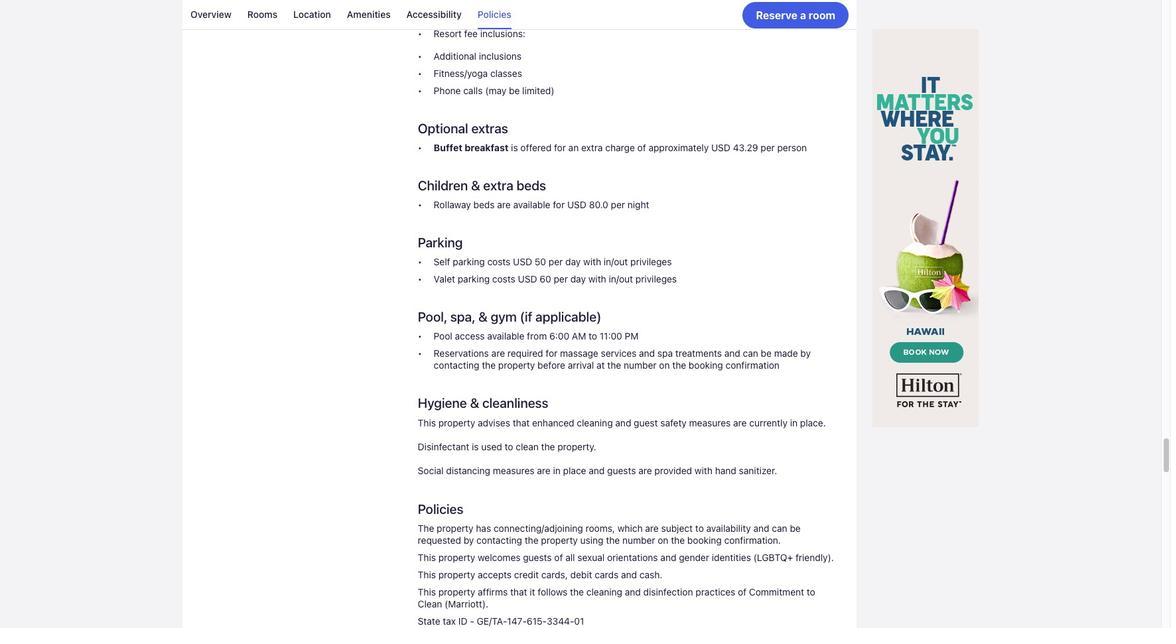 Task type: vqa. For each thing, say whether or not it's contained in the screenshot.
the room inside Reserve a room "button"
no



Task type: locate. For each thing, give the bounding box(es) containing it.
extra down breakfast
[[483, 178, 514, 193]]

by right made
[[801, 348, 811, 359]]

0 horizontal spatial beds
[[474, 199, 495, 210]]

friendly).
[[796, 552, 834, 563]]

& right spa,
[[479, 309, 488, 325]]

parking inside list item
[[458, 273, 490, 285]]

calls
[[463, 85, 483, 96]]

safety
[[661, 417, 687, 429]]

0 vertical spatial &
[[471, 178, 480, 193]]

80.0
[[589, 199, 608, 210]]

1 vertical spatial measures
[[493, 465, 535, 477]]

list containing resort fee inclusions:
[[418, 28, 841, 97]]

available
[[513, 199, 551, 210], [487, 331, 525, 342]]

provided
[[655, 465, 692, 477]]

58.99
[[508, 0, 533, 11]]

inclusions
[[479, 50, 522, 62]]

are left provided
[[639, 465, 652, 477]]

0 vertical spatial measures
[[689, 417, 731, 429]]

treatments
[[675, 348, 722, 359]]

1 vertical spatial resort
[[434, 28, 462, 39]]

1 horizontal spatial can
[[772, 523, 788, 534]]

beds up rollaway beds are available for usd 80.0 per night
[[517, 178, 546, 193]]

policies up the
[[418, 502, 464, 517]]

0 vertical spatial policies
[[478, 9, 511, 20]]

0 vertical spatial of
[[638, 142, 646, 153]]

0 vertical spatial for
[[554, 142, 566, 153]]

parking
[[453, 256, 485, 267], [458, 273, 490, 285]]

property.
[[558, 441, 596, 453]]

is left offered
[[511, 142, 518, 153]]

and
[[639, 348, 655, 359], [725, 348, 741, 359], [615, 417, 631, 429], [589, 465, 605, 477], [754, 523, 770, 534], [661, 552, 677, 563], [621, 569, 637, 581], [625, 587, 641, 598]]

costs for 60
[[492, 273, 516, 285]]

beds down children & extra beds
[[474, 199, 495, 210]]

and down orientations
[[621, 569, 637, 581]]

per
[[536, 0, 550, 11], [627, 0, 641, 11], [761, 142, 775, 153], [611, 199, 625, 210], [549, 256, 563, 267], [554, 273, 568, 285]]

1 horizontal spatial beds
[[517, 178, 546, 193]]

privileges inside self parking costs usd 50 per day with in/out privileges "list item"
[[631, 256, 672, 267]]

0 vertical spatial guests
[[607, 465, 636, 477]]

0 horizontal spatial can
[[743, 348, 758, 359]]

1 vertical spatial policies
[[418, 502, 464, 517]]

0 horizontal spatial extra
[[483, 178, 514, 193]]

day
[[565, 256, 581, 267], [571, 273, 586, 285]]

per right '60' at the top left of the page
[[554, 273, 568, 285]]

&
[[471, 178, 480, 193], [479, 309, 488, 325], [470, 396, 479, 411]]

0 vertical spatial beds
[[517, 178, 546, 193]]

in left place
[[553, 465, 561, 477]]

list item up "resort fee inclusions:" list item
[[418, 0, 841, 12]]

extra right an
[[581, 142, 603, 153]]

clean
[[516, 441, 539, 453]]

privileges for self parking costs usd 50 per day with in/out privileges
[[631, 256, 672, 267]]

1 vertical spatial on
[[658, 535, 669, 546]]

list item up rollaway beds are available for usd 80.0 per night list item
[[418, 142, 841, 154]]

be up confirmation
[[761, 348, 772, 359]]

of right the "practices"
[[738, 587, 747, 598]]

2 list item from the top
[[418, 142, 841, 154]]

0 vertical spatial is
[[511, 142, 518, 153]]

day for 50
[[565, 256, 581, 267]]

1 vertical spatial parking
[[458, 273, 490, 285]]

the down subject
[[671, 535, 685, 546]]

with inside "list item"
[[583, 256, 601, 267]]

with down self parking costs usd 50 per day with in/out privileges "list item"
[[588, 273, 606, 285]]

privileges inside valet parking costs usd 60 per day with in/out privileges list item
[[636, 273, 677, 285]]

of
[[638, 142, 646, 153], [554, 552, 563, 563], [738, 587, 747, 598]]

1 horizontal spatial policies
[[478, 9, 511, 20]]

2 horizontal spatial be
[[790, 523, 801, 534]]

2 this from the top
[[418, 552, 436, 563]]

id
[[459, 616, 468, 627]]

privileges down self parking costs usd 50 per day with in/out privileges "list item"
[[636, 273, 677, 285]]

night right 80.0
[[628, 199, 649, 210]]

147-
[[507, 616, 527, 627]]

that down cleanliness
[[513, 417, 530, 429]]

can up confirmation
[[743, 348, 758, 359]]

be
[[509, 85, 520, 96], [761, 348, 772, 359], [790, 523, 801, 534]]

location link
[[293, 0, 331, 29]]

1 horizontal spatial by
[[801, 348, 811, 359]]

arrival
[[568, 360, 594, 371]]

cleanliness
[[482, 396, 549, 411]]

for left an
[[554, 142, 566, 153]]

4 this from the top
[[418, 587, 436, 598]]

0 horizontal spatial is
[[472, 441, 479, 453]]

1 vertical spatial costs
[[492, 273, 516, 285]]

1 vertical spatial cleaning
[[587, 587, 623, 598]]

children
[[418, 178, 468, 193]]

with left the hand
[[695, 465, 713, 477]]

615-
[[527, 616, 547, 627]]

0 vertical spatial with
[[583, 256, 601, 267]]

for left 80.0
[[553, 199, 565, 210]]

contacting
[[434, 360, 479, 371], [477, 535, 522, 546]]

1 horizontal spatial extra
[[581, 142, 603, 153]]

1 vertical spatial for
[[553, 199, 565, 210]]

1 horizontal spatial is
[[511, 142, 518, 153]]

in/out for self parking costs usd 50 per day with in/out privileges
[[604, 256, 628, 267]]

that left it
[[510, 587, 527, 598]]

0 vertical spatial resort
[[434, 0, 464, 11]]

0 vertical spatial number
[[624, 360, 657, 371]]

amenities link
[[347, 0, 391, 29]]

self parking costs usd 50 per day with in/out privileges
[[434, 256, 672, 267]]

3 this from the top
[[418, 569, 436, 581]]

costs up the gym
[[492, 273, 516, 285]]

0 vertical spatial by
[[801, 348, 811, 359]]

for up before
[[546, 348, 558, 359]]

be up friendly).
[[790, 523, 801, 534]]

of right charge
[[638, 142, 646, 153]]

can
[[743, 348, 758, 359], [772, 523, 788, 534]]

resort left fee:
[[434, 0, 464, 11]]

made
[[774, 348, 798, 359]]

resort for resort fee inclusions:
[[434, 28, 462, 39]]

0 horizontal spatial policies
[[418, 502, 464, 517]]

11:00
[[600, 331, 622, 342]]

costs left 50
[[487, 256, 511, 267]]

number inside policies the property has connecting/adjoining rooms, which are subject to availability and can be requested by contacting the property using the number on the booking confirmation. this property welcomes guests of all sexual orientations and gender identities (lgbtq+ friendly). this property accepts credit cards, debit cards and cash. this property affirms that it follows the cleaning and disinfection practices of commitment to clean (marriott). state tax id - ge/ta-147-615-3344-01
[[623, 535, 655, 546]]

to right am
[[589, 331, 597, 342]]

gym
[[491, 309, 517, 325]]

night
[[643, 0, 665, 11], [628, 199, 649, 210]]

1 vertical spatial list item
[[418, 142, 841, 154]]

of left the all
[[554, 552, 563, 563]]

per right "58.99"
[[536, 0, 550, 11]]

is left used
[[472, 441, 479, 453]]

& up "advises"
[[470, 396, 479, 411]]

accommodation,
[[553, 0, 624, 11]]

0 vertical spatial in/out
[[604, 256, 628, 267]]

resort for resort fee: usd 58.99 per accommodation, per night
[[434, 0, 464, 11]]

0 vertical spatial in
[[790, 417, 798, 429]]

1 vertical spatial &
[[479, 309, 488, 325]]

by
[[801, 348, 811, 359], [464, 535, 474, 546]]

parking right the valet
[[458, 273, 490, 285]]

in/out inside "list item"
[[604, 256, 628, 267]]

measures right safety
[[689, 417, 731, 429]]

1 vertical spatial that
[[510, 587, 527, 598]]

property inside reservations are required for massage services and spa treatments and can be made by contacting the property before arrival at the number on the booking confirmation
[[498, 360, 535, 371]]

are right which
[[645, 523, 659, 534]]

1 vertical spatial with
[[588, 273, 606, 285]]

(marriott).
[[445, 599, 488, 610]]

cleaning down cards
[[587, 587, 623, 598]]

1 vertical spatial be
[[761, 348, 772, 359]]

booking down treatments
[[689, 360, 723, 371]]

guests up credit
[[523, 552, 552, 563]]

used
[[481, 441, 502, 453]]

0 vertical spatial booking
[[689, 360, 723, 371]]

day inside "list item"
[[565, 256, 581, 267]]

01
[[574, 616, 584, 627]]

2 vertical spatial for
[[546, 348, 558, 359]]

resort fee: usd 58.99 per accommodation, per night
[[434, 0, 665, 11]]

in/out for valet parking costs usd 60 per day with in/out privileges
[[609, 273, 633, 285]]

per right 80.0
[[611, 199, 625, 210]]

usd left the 43.29
[[711, 142, 731, 153]]

policies up 'inclusions:'
[[478, 9, 511, 20]]

booking inside policies the property has connecting/adjoining rooms, which are subject to availability and can be requested by contacting the property using the number on the booking confirmation. this property welcomes guests of all sexual orientations and gender identities (lgbtq+ friendly). this property accepts credit cards, debit cards and cash. this property affirms that it follows the cleaning and disinfection practices of commitment to clean (marriott). state tax id - ge/ta-147-615-3344-01
[[687, 535, 722, 546]]

for for offered
[[554, 142, 566, 153]]

advises
[[478, 417, 510, 429]]

2 horizontal spatial of
[[738, 587, 747, 598]]

1 vertical spatial available
[[487, 331, 525, 342]]

1 vertical spatial contacting
[[477, 535, 522, 546]]

0 vertical spatial costs
[[487, 256, 511, 267]]

booking
[[689, 360, 723, 371], [687, 535, 722, 546]]

in left place.
[[790, 417, 798, 429]]

0 vertical spatial list item
[[418, 0, 841, 12]]

booking for policies
[[687, 535, 722, 546]]

measures down disinfectant is used to clean the property.
[[493, 465, 535, 477]]

on inside policies the property has connecting/adjoining rooms, which are subject to availability and can be requested by contacting the property using the number on the booking confirmation. this property welcomes guests of all sexual orientations and gender identities (lgbtq+ friendly). this property accepts credit cards, debit cards and cash. this property affirms that it follows the cleaning and disinfection practices of commitment to clean (marriott). state tax id - ge/ta-147-615-3344-01
[[658, 535, 669, 546]]

massage
[[560, 348, 598, 359]]

usd
[[487, 0, 506, 11], [711, 142, 731, 153], [567, 199, 587, 210], [513, 256, 532, 267], [518, 273, 537, 285]]

1 vertical spatial day
[[571, 273, 586, 285]]

0 horizontal spatial measures
[[493, 465, 535, 477]]

connecting/adjoining
[[494, 523, 583, 534]]

before
[[538, 360, 565, 371]]

1 vertical spatial guests
[[523, 552, 552, 563]]

requested
[[418, 535, 461, 546]]

0 horizontal spatial guests
[[523, 552, 552, 563]]

currently
[[749, 417, 788, 429]]

and left guest
[[615, 417, 631, 429]]

day down self parking costs usd 50 per day with in/out privileges
[[571, 273, 586, 285]]

0 vertical spatial contacting
[[434, 360, 479, 371]]

are inside policies the property has connecting/adjoining rooms, which are subject to availability and can be requested by contacting the property using the number on the booking confirmation. this property welcomes guests of all sexual orientations and gender identities (lgbtq+ friendly). this property accepts credit cards, debit cards and cash. this property affirms that it follows the cleaning and disinfection practices of commitment to clean (marriott). state tax id - ge/ta-147-615-3344-01
[[645, 523, 659, 534]]

be right (may
[[509, 85, 520, 96]]

contacting up welcomes
[[477, 535, 522, 546]]

parking inside "list item"
[[453, 256, 485, 267]]

43.29
[[733, 142, 758, 153]]

usd left 50
[[513, 256, 532, 267]]

1 vertical spatial booking
[[687, 535, 722, 546]]

on down subject
[[658, 535, 669, 546]]

by right requested
[[464, 535, 474, 546]]

the
[[482, 360, 496, 371], [607, 360, 621, 371], [672, 360, 686, 371], [541, 441, 555, 453], [525, 535, 539, 546], [606, 535, 620, 546], [671, 535, 685, 546], [570, 587, 584, 598]]

1 vertical spatial in/out
[[609, 273, 633, 285]]

policies inside policies the property has connecting/adjoining rooms, which are subject to availability and can be requested by contacting the property using the number on the booking confirmation. this property welcomes guests of all sexual orientations and gender identities (lgbtq+ friendly). this property accepts credit cards, debit cards and cash. this property affirms that it follows the cleaning and disinfection practices of commitment to clean (marriott). state tax id - ge/ta-147-615-3344-01
[[418, 502, 464, 517]]

1 vertical spatial in
[[553, 465, 561, 477]]

privileges for valet parking costs usd 60 per day with in/out privileges
[[636, 273, 677, 285]]

number inside reservations are required for massage services and spa treatments and can be made by contacting the property before arrival at the number on the booking confirmation
[[624, 360, 657, 371]]

children & extra beds
[[418, 178, 546, 193]]

to inside list item
[[589, 331, 597, 342]]

and up confirmation.
[[754, 523, 770, 534]]

night up "resort fee inclusions:" list item
[[643, 0, 665, 11]]

resort left fee
[[434, 28, 462, 39]]

be inside policies the property has connecting/adjoining rooms, which are subject to availability and can be requested by contacting the property using the number on the booking confirmation. this property welcomes guests of all sexual orientations and gender identities (lgbtq+ friendly). this property accepts credit cards, debit cards and cash. this property affirms that it follows the cleaning and disinfection practices of commitment to clean (marriott). state tax id - ge/ta-147-615-3344-01
[[790, 523, 801, 534]]

guests right place
[[607, 465, 636, 477]]

are down children & extra beds
[[497, 199, 511, 210]]

policies for policies
[[478, 9, 511, 20]]

are inside rollaway beds are available for usd 80.0 per night list item
[[497, 199, 511, 210]]

and left spa
[[639, 348, 655, 359]]

and down cash.
[[625, 587, 641, 598]]

sexual
[[578, 552, 605, 563]]

usd inside "list item"
[[513, 256, 532, 267]]

enhanced
[[532, 417, 574, 429]]

booking up gender
[[687, 535, 722, 546]]

parking for valet
[[458, 273, 490, 285]]

parking right the "self"
[[453, 256, 485, 267]]

are down clean
[[537, 465, 551, 477]]

contacting down reservations at the bottom left of the page
[[434, 360, 479, 371]]

for inside list item
[[554, 142, 566, 153]]

rooms
[[247, 9, 277, 20]]

list item
[[418, 0, 841, 12], [418, 142, 841, 154]]

per right the 43.29
[[761, 142, 775, 153]]

in/out
[[604, 256, 628, 267], [609, 273, 633, 285]]

for inside reservations are required for massage services and spa treatments and can be made by contacting the property before arrival at the number on the booking confirmation
[[546, 348, 558, 359]]

policies the property has connecting/adjoining rooms, which are subject to availability and can be requested by contacting the property using the number on the booking confirmation. this property welcomes guests of all sexual orientations and gender identities (lgbtq+ friendly). this property accepts credit cards, debit cards and cash. this property affirms that it follows the cleaning and disinfection practices of commitment to clean (marriott). state tax id - ge/ta-147-615-3344-01
[[418, 502, 834, 627]]

1 horizontal spatial measures
[[689, 417, 731, 429]]

0 vertical spatial be
[[509, 85, 520, 96]]

state
[[418, 616, 440, 627]]

0 vertical spatial day
[[565, 256, 581, 267]]

costs inside self parking costs usd 50 per day with in/out privileges "list item"
[[487, 256, 511, 267]]

0 vertical spatial can
[[743, 348, 758, 359]]

number down services
[[624, 360, 657, 371]]

1 resort from the top
[[434, 0, 464, 11]]

1 vertical spatial of
[[554, 552, 563, 563]]

0 vertical spatial parking
[[453, 256, 485, 267]]

with inside list item
[[588, 273, 606, 285]]

1 this from the top
[[418, 417, 436, 429]]

cleaning up property.
[[577, 417, 613, 429]]

2 vertical spatial &
[[470, 396, 479, 411]]

the down rooms,
[[606, 535, 620, 546]]

on down spa
[[659, 360, 670, 371]]

list
[[183, 0, 857, 29], [418, 28, 841, 97], [418, 50, 841, 97], [418, 256, 841, 285], [418, 331, 841, 372]]

privileges up valet parking costs usd 60 per day with in/out privileges list item
[[631, 256, 672, 267]]

2 vertical spatial of
[[738, 587, 747, 598]]

clean
[[418, 599, 442, 610]]

0 vertical spatial privileges
[[631, 256, 672, 267]]

privileges
[[631, 256, 672, 267], [636, 273, 677, 285]]

with
[[583, 256, 601, 267], [588, 273, 606, 285], [695, 465, 713, 477]]

cash.
[[640, 569, 663, 581]]

credit
[[514, 569, 539, 581]]

1 horizontal spatial of
[[638, 142, 646, 153]]

1 list item from the top
[[418, 0, 841, 12]]

that
[[513, 417, 530, 429], [510, 587, 527, 598]]

self parking costs usd 50 per day with in/out privileges list item
[[418, 256, 841, 268]]

be inside reservations are required for massage services and spa treatments and can be made by contacting the property before arrival at the number on the booking confirmation
[[761, 348, 772, 359]]

costs inside valet parking costs usd 60 per day with in/out privileges list item
[[492, 273, 516, 285]]

in/out up valet parking costs usd 60 per day with in/out privileges list item
[[604, 256, 628, 267]]

number down which
[[623, 535, 655, 546]]

rollaway beds are available for usd 80.0 per night list item
[[418, 199, 841, 211]]

for inside rollaway beds are available for usd 80.0 per night list item
[[553, 199, 565, 210]]

1 vertical spatial privileges
[[636, 273, 677, 285]]

0 vertical spatial that
[[513, 417, 530, 429]]

list item containing buffet breakfast
[[418, 142, 841, 154]]

in/out down self parking costs usd 50 per day with in/out privileges "list item"
[[609, 273, 633, 285]]

rollaway beds are available for usd 80.0 per night
[[434, 199, 649, 210]]

0 horizontal spatial of
[[554, 552, 563, 563]]

are left required
[[492, 348, 505, 359]]

extra
[[581, 142, 603, 153], [483, 178, 514, 193]]

reserve a room
[[756, 9, 836, 21]]

with up valet parking costs usd 60 per day with in/out privileges
[[583, 256, 601, 267]]

available down children & extra beds
[[513, 199, 551, 210]]

1 vertical spatial beds
[[474, 199, 495, 210]]

60
[[540, 273, 551, 285]]

per right 50
[[549, 256, 563, 267]]

in/out inside list item
[[609, 273, 633, 285]]

0 vertical spatial on
[[659, 360, 670, 371]]

day up valet parking costs usd 60 per day with in/out privileges
[[565, 256, 581, 267]]

by inside reservations are required for massage services and spa treatments and can be made by contacting the property before arrival at the number on the booking confirmation
[[801, 348, 811, 359]]

on inside reservations are required for massage services and spa treatments and can be made by contacting the property before arrival at the number on the booking confirmation
[[659, 360, 670, 371]]

2 vertical spatial with
[[695, 465, 713, 477]]

extra inside list item
[[581, 142, 603, 153]]

0 vertical spatial cleaning
[[577, 417, 613, 429]]

1 vertical spatial can
[[772, 523, 788, 534]]

(may
[[485, 85, 507, 96]]

0 horizontal spatial by
[[464, 535, 474, 546]]

additional inclusions list item
[[418, 50, 841, 62]]

day inside list item
[[571, 273, 586, 285]]

1 vertical spatial number
[[623, 535, 655, 546]]

1 vertical spatial by
[[464, 535, 474, 546]]

parking for self
[[453, 256, 485, 267]]

available down the gym
[[487, 331, 525, 342]]

cleaning
[[577, 417, 613, 429], [587, 587, 623, 598]]

per up "resort fee inclusions:" list item
[[627, 0, 641, 11]]

2 resort from the top
[[434, 28, 462, 39]]

0 vertical spatial extra
[[581, 142, 603, 153]]

charge
[[605, 142, 635, 153]]

2 vertical spatial be
[[790, 523, 801, 534]]

booking inside reservations are required for massage services and spa treatments and can be made by contacting the property before arrival at the number on the booking confirmation
[[689, 360, 723, 371]]

phone calls (may be limited) list item
[[418, 85, 841, 97]]

guests
[[607, 465, 636, 477], [523, 552, 552, 563]]

in
[[790, 417, 798, 429], [553, 465, 561, 477]]

1 horizontal spatial be
[[761, 348, 772, 359]]

can up confirmation.
[[772, 523, 788, 534]]

& right children
[[471, 178, 480, 193]]



Task type: describe. For each thing, give the bounding box(es) containing it.
cleaning inside policies the property has connecting/adjoining rooms, which are subject to availability and can be requested by contacting the property using the number on the booking confirmation. this property welcomes guests of all sexual orientations and gender identities (lgbtq+ friendly). this property accepts credit cards, debit cards and cash. this property affirms that it follows the cleaning and disinfection practices of commitment to clean (marriott). state tax id - ge/ta-147-615-3344-01
[[587, 587, 623, 598]]

number for policies
[[623, 535, 655, 546]]

spa
[[658, 348, 673, 359]]

optional
[[418, 121, 468, 136]]

resort fee inclusions: list item
[[418, 28, 841, 40]]

breakfast
[[465, 142, 509, 153]]

services
[[601, 348, 637, 359]]

additional
[[434, 50, 477, 62]]

usd left '60' at the top left of the page
[[518, 273, 537, 285]]

can inside policies the property has connecting/adjoining rooms, which are subject to availability and can be requested by contacting the property using the number on the booking confirmation. this property welcomes guests of all sexual orientations and gender identities (lgbtq+ friendly). this property accepts credit cards, debit cards and cash. this property affirms that it follows the cleaning and disinfection practices of commitment to clean (marriott). state tax id - ge/ta-147-615-3344-01
[[772, 523, 788, 534]]

contacting inside reservations are required for massage services and spa treatments and can be made by contacting the property before arrival at the number on the booking confirmation
[[434, 360, 479, 371]]

usd right fee:
[[487, 0, 506, 11]]

booking for reservations
[[689, 360, 723, 371]]

50
[[535, 256, 546, 267]]

reserve
[[756, 9, 798, 21]]

the down spa
[[672, 360, 686, 371]]

& for extra
[[471, 178, 480, 193]]

(lgbtq+
[[754, 552, 793, 563]]

guests inside policies the property has connecting/adjoining rooms, which are subject to availability and can be requested by contacting the property using the number on the booking confirmation. this property welcomes guests of all sexual orientations and gender identities (lgbtq+ friendly). this property accepts credit cards, debit cards and cash. this property affirms that it follows the cleaning and disinfection practices of commitment to clean (marriott). state tax id - ge/ta-147-615-3344-01
[[523, 552, 552, 563]]

subject
[[661, 523, 693, 534]]

with for 50
[[583, 256, 601, 267]]

list item containing resort fee:
[[418, 0, 841, 12]]

amenities
[[347, 9, 391, 20]]

the down debit
[[570, 587, 584, 598]]

the down connecting/adjoining
[[525, 535, 539, 546]]

orientations
[[607, 552, 658, 563]]

sanitizer.
[[739, 465, 777, 477]]

offered
[[521, 142, 552, 153]]

beds inside list item
[[474, 199, 495, 210]]

3344-
[[547, 616, 574, 627]]

on for reservations
[[659, 360, 670, 371]]

follows
[[538, 587, 568, 598]]

1 vertical spatial is
[[472, 441, 479, 453]]

to right used
[[505, 441, 513, 453]]

phone calls (may be limited)
[[434, 85, 554, 96]]

debit
[[570, 569, 592, 581]]

0 vertical spatial available
[[513, 199, 551, 210]]

hand
[[715, 465, 737, 477]]

tax
[[443, 616, 456, 627]]

pm
[[625, 331, 639, 342]]

usd left 80.0
[[567, 199, 587, 210]]

place
[[563, 465, 586, 477]]

with for 60
[[588, 273, 606, 285]]

limited)
[[522, 85, 554, 96]]

reserve a room button
[[743, 2, 849, 28]]

pool,
[[418, 309, 447, 325]]

buffet
[[434, 142, 462, 153]]

optional extras
[[418, 121, 508, 136]]

additional inclusions
[[434, 50, 522, 62]]

confirmation.
[[724, 535, 781, 546]]

1 vertical spatial extra
[[483, 178, 514, 193]]

costs for 50
[[487, 256, 511, 267]]

resort fee inclusions:
[[434, 28, 526, 39]]

that inside policies the property has connecting/adjoining rooms, which are subject to availability and can be requested by contacting the property using the number on the booking confirmation. this property welcomes guests of all sexual orientations and gender identities (lgbtq+ friendly). this property accepts credit cards, debit cards and cash. this property affirms that it follows the cleaning and disinfection practices of commitment to clean (marriott). state tax id - ge/ta-147-615-3344-01
[[510, 587, 527, 598]]

-
[[470, 616, 474, 627]]

which
[[618, 523, 643, 534]]

gender
[[679, 552, 709, 563]]

number for reservations
[[624, 360, 657, 371]]

to right commitment
[[807, 587, 815, 598]]

and right place
[[589, 465, 605, 477]]

at
[[597, 360, 605, 371]]

identities
[[712, 552, 751, 563]]

1 vertical spatial night
[[628, 199, 649, 210]]

social distancing measures are in place and guests are provided with hand sanitizer.
[[418, 465, 777, 477]]

pool access available from 6:00 am to 11:00 pm list item
[[418, 331, 841, 342]]

list containing self parking costs usd 50 per day with in/out privileges
[[418, 256, 841, 285]]

0 horizontal spatial in
[[553, 465, 561, 477]]

from
[[527, 331, 547, 342]]

are inside reservations are required for massage services and spa treatments and can be made by contacting the property before arrival at the number on the booking confirmation
[[492, 348, 505, 359]]

place.
[[800, 417, 826, 429]]

reservations
[[434, 348, 489, 359]]

the right clean
[[541, 441, 555, 453]]

list containing additional inclusions
[[418, 50, 841, 97]]

am
[[572, 331, 586, 342]]

welcomes
[[478, 552, 521, 563]]

by inside policies the property has connecting/adjoining rooms, which are subject to availability and can be requested by contacting the property using the number on the booking confirmation. this property welcomes guests of all sexual orientations and gender identities (lgbtq+ friendly). this property accepts credit cards, debit cards and cash. this property affirms that it follows the cleaning and disinfection practices of commitment to clean (marriott). state tax id - ge/ta-147-615-3344-01
[[464, 535, 474, 546]]

and up confirmation
[[725, 348, 741, 359]]

ge/ta-
[[477, 616, 507, 627]]

all
[[566, 552, 575, 563]]

an
[[569, 142, 579, 153]]

buffet breakfast is offered for an extra charge of approximately usd 43.29 per person
[[434, 142, 807, 153]]

it
[[530, 587, 535, 598]]

hygiene & cleanliness
[[418, 396, 549, 411]]

self
[[434, 256, 450, 267]]

disinfectant
[[418, 441, 469, 453]]

valet parking costs usd 60 per day with in/out privileges
[[434, 273, 677, 285]]

fitness/yoga classes list item
[[418, 68, 841, 80]]

accessibility
[[407, 9, 462, 20]]

disinfectant is used to clean the property.
[[418, 441, 596, 453]]

is inside list item
[[511, 142, 518, 153]]

social
[[418, 465, 444, 477]]

are left currently
[[733, 417, 747, 429]]

on for policies
[[658, 535, 669, 546]]

policies for policies the property has connecting/adjoining rooms, which are subject to availability and can be requested by contacting the property using the number on the booking confirmation. this property welcomes guests of all sexual orientations and gender identities (lgbtq+ friendly). this property accepts credit cards, debit cards and cash. this property affirms that it follows the cleaning and disinfection practices of commitment to clean (marriott). state tax id - ge/ta-147-615-3344-01
[[418, 502, 464, 517]]

overview
[[190, 9, 232, 20]]

reservations are required for massage services and spa treatments and can be made by contacting the property before arrival at the number on the booking confirmation list item
[[418, 348, 841, 372]]

0 horizontal spatial be
[[509, 85, 520, 96]]

per inside "list item"
[[549, 256, 563, 267]]

rollaway
[[434, 199, 471, 210]]

and up cash.
[[661, 552, 677, 563]]

room
[[809, 9, 836, 21]]

1 horizontal spatial guests
[[607, 465, 636, 477]]

to right subject
[[695, 523, 704, 534]]

has
[[476, 523, 491, 534]]

fitness/yoga
[[434, 68, 488, 79]]

classes
[[490, 68, 522, 79]]

day for 60
[[571, 273, 586, 285]]

a
[[800, 9, 806, 21]]

overview link
[[190, 0, 232, 29]]

rooms link
[[247, 0, 277, 29]]

list containing pool access available from 6:00 am to 11:00 pm
[[418, 331, 841, 372]]

6:00
[[550, 331, 570, 342]]

& for cleanliness
[[470, 396, 479, 411]]

using
[[580, 535, 604, 546]]

for for available
[[553, 199, 565, 210]]

commitment
[[749, 587, 804, 598]]

0 vertical spatial night
[[643, 0, 665, 11]]

of inside list item
[[638, 142, 646, 153]]

the down reservations at the bottom left of the page
[[482, 360, 496, 371]]

phone
[[434, 85, 461, 96]]

practices
[[696, 587, 736, 598]]

availability
[[707, 523, 751, 534]]

1 horizontal spatial in
[[790, 417, 798, 429]]

the down services
[[607, 360, 621, 371]]

fitness/yoga classes
[[434, 68, 522, 79]]

list containing overview
[[183, 0, 857, 29]]

contacting inside policies the property has connecting/adjoining rooms, which are subject to availability and can be requested by contacting the property using the number on the booking confirmation. this property welcomes guests of all sexual orientations and gender identities (lgbtq+ friendly). this property accepts credit cards, debit cards and cash. this property affirms that it follows the cleaning and disinfection practices of commitment to clean (marriott). state tax id - ge/ta-147-615-3344-01
[[477, 535, 522, 546]]

hygiene
[[418, 396, 467, 411]]

pool, spa, & gym (if applicable)
[[418, 309, 602, 325]]

valet parking costs usd 60 per day with in/out privileges list item
[[418, 273, 841, 285]]

can inside reservations are required for massage services and spa treatments and can be made by contacting the property before arrival at the number on the booking confirmation
[[743, 348, 758, 359]]

the
[[418, 523, 434, 534]]



